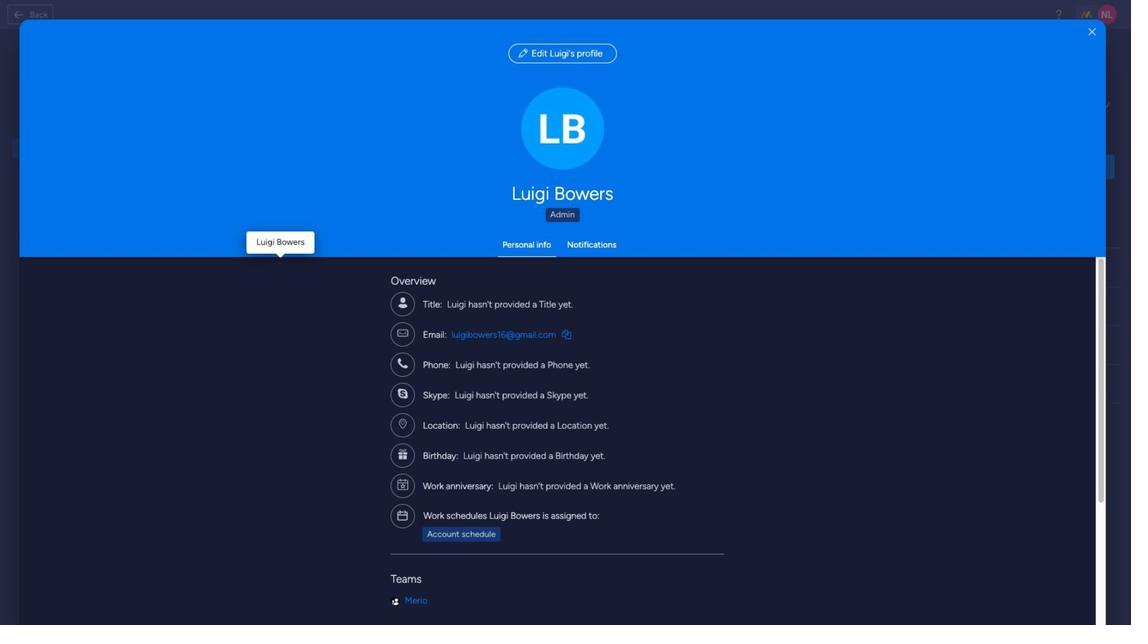 Task type: vqa. For each thing, say whether or not it's contained in the screenshot.
'grid'
yes



Task type: locate. For each thing, give the bounding box(es) containing it.
cell
[[206, 263, 216, 273], [837, 297, 856, 317], [206, 302, 216, 312], [837, 336, 856, 356], [206, 341, 216, 351], [837, 375, 856, 394], [206, 380, 216, 390]]

2 vertical spatial v2 ellipsis image
[[1094, 340, 1105, 352]]

v2 ellipsis image
[[1094, 379, 1105, 391]]

1 row from the top
[[201, 215, 1120, 249]]

merio image
[[391, 597, 400, 606]]

1 v2 ellipsis image from the top
[[1094, 263, 1105, 274]]

2 v2 ellipsis image from the top
[[1094, 301, 1105, 313]]

1 vertical spatial v2 ellipsis image
[[1094, 301, 1105, 313]]

Search text field
[[201, 156, 383, 180]]

3 row from the top
[[201, 288, 1120, 327]]

add or edit team image
[[837, 259, 855, 277]]

close image
[[1089, 28, 1096, 37]]

row group
[[201, 249, 1120, 404]]

0 vertical spatial v2 ellipsis image
[[1094, 263, 1105, 274]]

v2 ellipsis image
[[1094, 263, 1105, 274], [1094, 301, 1105, 313], [1094, 340, 1105, 352]]

row
[[201, 215, 1120, 249], [201, 249, 1120, 288], [201, 288, 1120, 327], [201, 327, 1120, 365], [201, 365, 1120, 404]]

grid
[[201, 215, 1120, 614]]

v2 ellipsis image for third row from the top
[[1094, 301, 1105, 313]]

3 v2 ellipsis image from the top
[[1094, 340, 1105, 352]]

help image
[[1053, 8, 1065, 21]]



Task type: describe. For each thing, give the bounding box(es) containing it.
luigi bowers image
[[226, 257, 247, 279]]

back to workspace image
[[13, 8, 25, 21]]

copied! image
[[562, 331, 571, 340]]

2 row from the top
[[201, 249, 1120, 288]]

options image
[[522, 88, 604, 170]]

4 row from the top
[[201, 327, 1120, 365]]

v2 ellipsis image for second row from the bottom of the page
[[1094, 340, 1105, 352]]

dapulse edit image
[[519, 48, 528, 59]]

5 row from the top
[[201, 365, 1120, 404]]

noah lott image
[[1098, 5, 1117, 24]]



